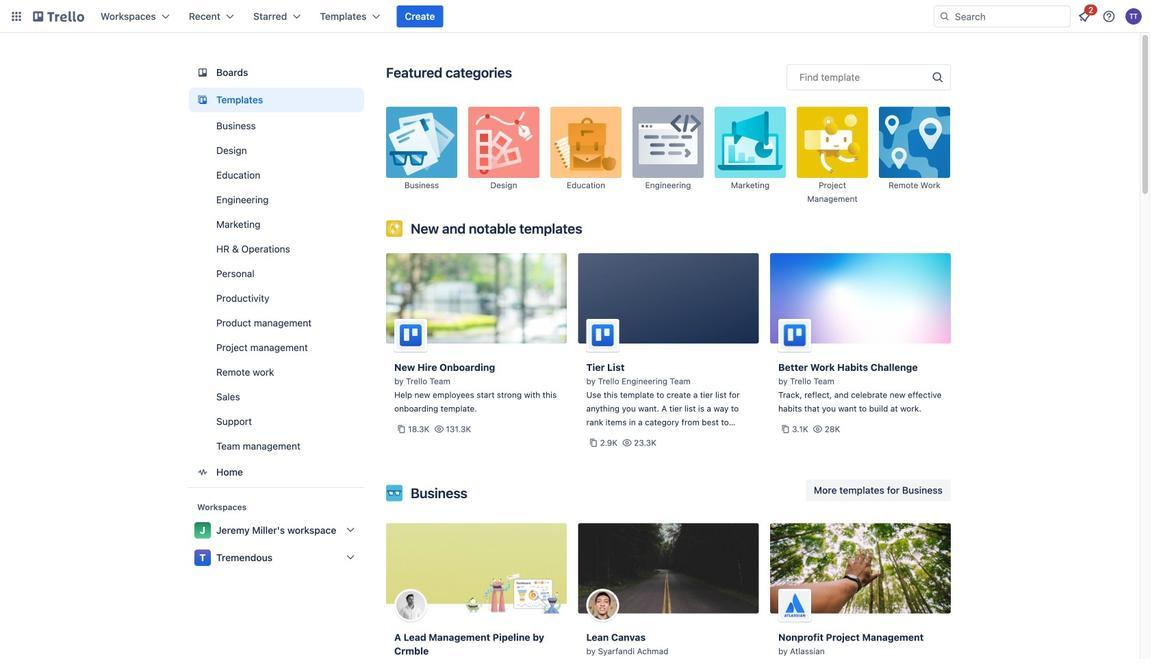 Task type: vqa. For each thing, say whether or not it's contained in the screenshot.
the rightmost 'boards'
no



Task type: describe. For each thing, give the bounding box(es) containing it.
trello team image
[[779, 319, 812, 352]]

education icon image
[[551, 107, 622, 178]]

template board image
[[195, 92, 211, 108]]

marketing icon image
[[715, 107, 786, 178]]

design icon image
[[469, 107, 540, 178]]

Search field
[[951, 7, 1071, 26]]

toni, founder @ crmble image
[[395, 589, 427, 622]]

terry turtle (terryturtle) image
[[1126, 8, 1143, 25]]

back to home image
[[33, 5, 84, 27]]

syarfandi achmad image
[[587, 589, 620, 622]]



Task type: locate. For each thing, give the bounding box(es) containing it.
0 vertical spatial business icon image
[[386, 107, 458, 178]]

atlassian image
[[779, 589, 812, 622]]

trello engineering team image
[[587, 319, 620, 352]]

board image
[[195, 64, 211, 81]]

1 business icon image from the top
[[386, 107, 458, 178]]

2 notifications image
[[1077, 8, 1093, 25]]

home image
[[195, 464, 211, 481]]

business icon image
[[386, 107, 458, 178], [386, 485, 403, 502]]

open information menu image
[[1103, 10, 1116, 23]]

trello team image
[[395, 319, 427, 352]]

engineering icon image
[[633, 107, 704, 178]]

remote work icon image
[[879, 107, 951, 178]]

1 vertical spatial business icon image
[[386, 485, 403, 502]]

project management icon image
[[797, 107, 869, 178]]

primary element
[[0, 0, 1151, 33]]

search image
[[940, 11, 951, 22]]

None field
[[787, 64, 951, 90]]

2 business icon image from the top
[[386, 485, 403, 502]]



